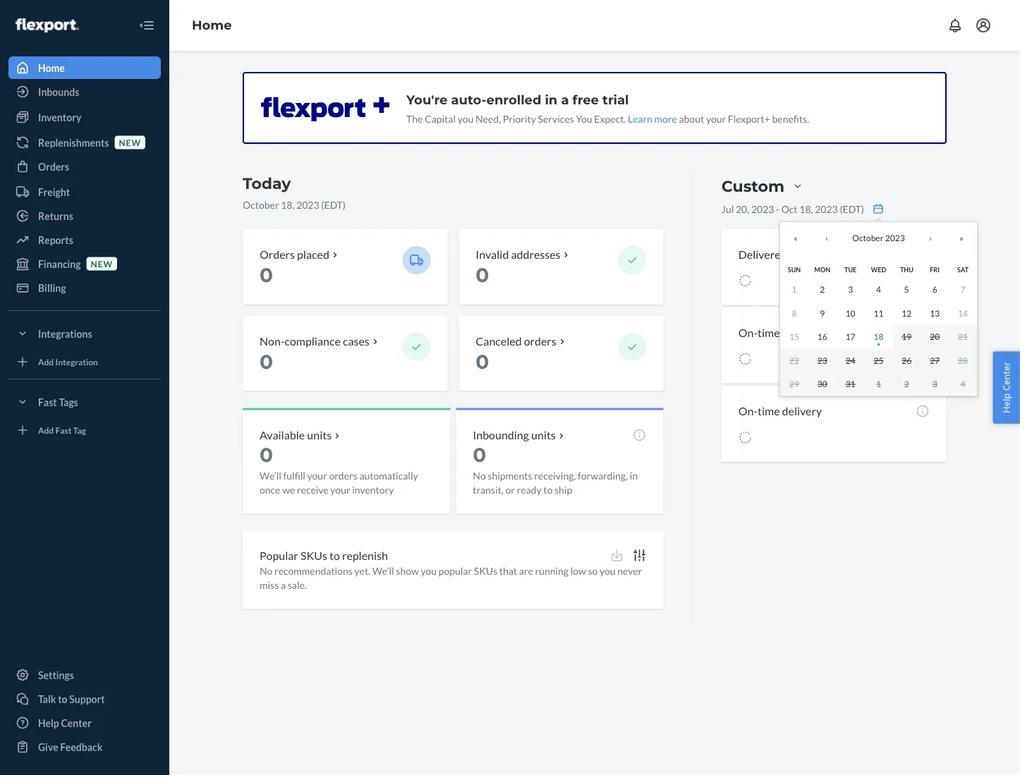 Task type: vqa. For each thing, say whether or not it's contained in the screenshot.
the top Help Center
yes



Task type: locate. For each thing, give the bounding box(es) containing it.
home link up inbounds link at left
[[8, 56, 161, 79]]

october 3, 2023 element
[[848, 284, 853, 295]]

3 down 27 button on the right top
[[933, 379, 938, 389]]

october 29, 2023 element
[[790, 379, 799, 389]]

october 12, 2023 element
[[902, 308, 912, 318]]

0 horizontal spatial help
[[38, 717, 59, 729]]

( up ‹ button
[[840, 203, 843, 215]]

your up receive
[[307, 470, 327, 482]]

orders up inventory
[[329, 470, 358, 482]]

fast left tags
[[38, 396, 57, 408]]

18, right oct
[[800, 203, 813, 215]]

you down "auto-"
[[458, 113, 474, 125]]

1 horizontal spatial you
[[458, 113, 474, 125]]

1 vertical spatial center
[[61, 717, 92, 729]]

no recommendations yet. we'll show you popular skus that are running low so you never miss a sale.
[[260, 565, 642, 591]]

we'll up once
[[260, 470, 281, 482]]

0 horizontal spatial 18,
[[281, 199, 295, 211]]

october 22, 2023 element
[[790, 355, 799, 366]]

you
[[576, 113, 593, 125]]

2 horizontal spatial orders
[[789, 247, 822, 261]]

october
[[243, 199, 279, 211], [853, 233, 884, 243]]

october 26, 2023 element
[[902, 355, 912, 366]]

1 vertical spatial time
[[758, 404, 780, 418]]

0 vertical spatial new
[[119, 137, 141, 147]]

are
[[519, 565, 533, 577]]

4 down 28 button
[[961, 379, 966, 389]]

orders inside 0 we'll fulfill your orders automatically once we receive your inventory
[[329, 470, 358, 482]]

on- left delivery
[[739, 404, 758, 418]]

wednesday element
[[871, 266, 886, 273]]

2 time from the top
[[758, 404, 780, 418]]

0 down 'invalid'
[[476, 263, 489, 287]]

31 button
[[837, 372, 865, 396]]

on- for on-time delivery
[[739, 404, 758, 418]]

1 button down sun
[[780, 278, 809, 301]]

0 vertical spatial fast
[[38, 396, 57, 408]]

help center up give feedback
[[38, 717, 92, 729]]

today
[[243, 174, 291, 193]]

0 vertical spatial 2 button
[[809, 278, 837, 301]]

0 horizontal spatial home link
[[8, 56, 161, 79]]

1 horizontal spatial october
[[853, 233, 884, 243]]

2023 up placed
[[296, 199, 319, 211]]

october 6, 2023 element
[[933, 284, 938, 295]]

0 horizontal spatial 4 button
[[865, 278, 893, 301]]

0 horizontal spatial new
[[91, 259, 113, 269]]

2 on- from the top
[[739, 404, 758, 418]]

1 horizontal spatial to
[[330, 549, 340, 563]]

1 vertical spatial 2 button
[[893, 372, 921, 396]]

28 button
[[949, 349, 977, 372]]

2 vertical spatial orders
[[329, 470, 358, 482]]

3 down tue
[[848, 284, 853, 295]]

in
[[545, 92, 558, 107], [630, 470, 638, 482]]

your right about
[[706, 113, 726, 125]]

help center right november 4, 2023 element
[[1000, 362, 1013, 413]]

1 vertical spatial to
[[330, 549, 340, 563]]

1 horizontal spatial home
[[192, 17, 232, 33]]

2 for the october 2, 2023 element
[[820, 284, 825, 295]]

october 30, 2023 element
[[818, 379, 828, 389]]

4
[[876, 284, 881, 295], [961, 379, 966, 389]]

1 for november 1, 2023 'element' in the right of the page
[[876, 379, 881, 389]]

1 vertical spatial skus
[[474, 565, 497, 577]]

0 horizontal spatial your
[[307, 470, 327, 482]]

fast tags button
[[8, 391, 161, 414]]

units right available at left
[[307, 428, 332, 442]]

october 11, 2023 element
[[874, 308, 884, 318]]

29
[[790, 379, 799, 389]]

benefits.
[[772, 113, 809, 125]]

placed
[[297, 247, 329, 261]]

mon
[[815, 266, 831, 273]]

fast tags
[[38, 396, 78, 408]]

3 button down tue
[[837, 278, 865, 301]]

october down today on the top
[[243, 199, 279, 211]]

0 horizontal spatial 2 button
[[809, 278, 837, 301]]

edt inside today october 18, 2023 ( edt )
[[324, 199, 343, 211]]

1 down sun
[[792, 284, 797, 295]]

november 4, 2023 element
[[961, 379, 966, 389]]

units up the 0 no shipments receiving, forwarding, in transit, or ready to ship
[[531, 428, 556, 442]]

1 vertical spatial new
[[91, 259, 113, 269]]

0 vertical spatial 4
[[876, 284, 881, 295]]

no inside no recommendations yet. we'll show you popular skus that are running low so you never miss a sale.
[[260, 565, 273, 577]]

2023 inside october 2023 button
[[885, 233, 905, 243]]

talk to support
[[38, 693, 105, 705]]

give
[[38, 741, 58, 753]]

( up placed
[[321, 199, 324, 211]]

2 button down 'mon'
[[809, 278, 837, 301]]

no up miss
[[260, 565, 273, 577]]

»
[[960, 233, 964, 243]]

4 button down wednesday element
[[865, 278, 893, 301]]

fast left tag
[[55, 425, 72, 435]]

october 9, 2023 element
[[820, 308, 825, 318]]

0 vertical spatial 2
[[820, 284, 825, 295]]

1 vertical spatial orders
[[524, 334, 557, 348]]

add inside add integration link
[[38, 357, 54, 367]]

a left sale.
[[281, 579, 286, 591]]

center inside "button"
[[1000, 362, 1013, 391]]

24
[[846, 355, 856, 366]]

1 horizontal spatial edt
[[843, 203, 862, 215]]

1 horizontal spatial orders
[[524, 334, 557, 348]]

orders for orders placed
[[260, 247, 295, 261]]

0 vertical spatial 1
[[792, 284, 797, 295]]

never
[[618, 565, 642, 577]]

1 vertical spatial 1
[[876, 379, 881, 389]]

25 button
[[865, 349, 893, 372]]

orders right canceled
[[524, 334, 557, 348]]

fast
[[38, 396, 57, 408], [55, 425, 72, 435]]

( inside today october 18, 2023 ( edt )
[[321, 199, 324, 211]]

4 button down october 28, 2023 element
[[949, 372, 977, 396]]

orders
[[38, 161, 69, 173], [260, 247, 295, 261]]

october up wed
[[853, 233, 884, 243]]

center down talk to support at bottom
[[61, 717, 92, 729]]

canceled orders
[[476, 334, 557, 348]]

october 4, 2023 element
[[876, 284, 881, 295]]

1 vertical spatial october
[[853, 233, 884, 243]]

time left delivery
[[758, 404, 780, 418]]

1 horizontal spatial units
[[531, 428, 556, 442]]

shipments
[[488, 470, 532, 482]]

11 button
[[865, 301, 893, 325]]

home right close navigation icon
[[192, 17, 232, 33]]

0 vertical spatial your
[[706, 113, 726, 125]]

0 vertical spatial add
[[38, 357, 54, 367]]

1 vertical spatial on-
[[739, 404, 758, 418]]

0 horizontal spatial in
[[545, 92, 558, 107]]

units for inbounding units
[[531, 428, 556, 442]]

home up the inbounds
[[38, 62, 65, 74]]

financing
[[38, 258, 81, 270]]

edt
[[324, 199, 343, 211], [843, 203, 862, 215]]

you inside the you're auto-enrolled in a free trial the capital you need, priority services you expect. learn more about your flexport+ benefits.
[[458, 113, 474, 125]]

october inside today october 18, 2023 ( edt )
[[243, 199, 279, 211]]

help
[[1000, 393, 1013, 413], [38, 717, 59, 729]]

1 vertical spatial a
[[281, 579, 286, 591]]

to right the talk
[[58, 693, 67, 705]]

1 horizontal spatial help
[[1000, 393, 1013, 413]]

help center
[[1000, 362, 1013, 413], [38, 717, 92, 729]]

you right show
[[421, 565, 437, 577]]

3 button down october 27, 2023 element
[[921, 372, 949, 396]]

0
[[260, 263, 273, 287], [476, 263, 489, 287], [260, 350, 273, 374], [476, 350, 489, 374], [260, 443, 273, 467], [473, 443, 486, 467]]

7
[[961, 284, 966, 295]]

we'll right yet.
[[372, 565, 394, 577]]

october 1, 2023 element
[[792, 284, 797, 295]]

popular
[[439, 565, 472, 577]]

sunday element
[[788, 266, 801, 273]]

30
[[818, 379, 828, 389]]

close navigation image
[[138, 17, 155, 34]]

0 down orders placed on the top left of page
[[260, 263, 273, 287]]

help center link
[[8, 712, 161, 735]]

your inside the you're auto-enrolled in a free trial the capital you need, priority services you expect. learn more about your flexport+ benefits.
[[706, 113, 726, 125]]

2
[[820, 284, 825, 295], [905, 379, 909, 389]]

free
[[573, 92, 599, 107]]

0 inside 0 we'll fulfill your orders automatically once we receive your inventory
[[260, 443, 273, 467]]

open notifications image
[[947, 17, 964, 34]]

inbounding units
[[473, 428, 556, 442]]

0 horizontal spatial 4
[[876, 284, 881, 295]]

0 horizontal spatial to
[[58, 693, 67, 705]]

open account menu image
[[975, 17, 992, 34]]

2 down 'mon'
[[820, 284, 825, 295]]

» button
[[946, 222, 977, 253]]

‹ button
[[812, 222, 843, 253]]

orders up sunday element
[[789, 247, 822, 261]]

0 vertical spatial to
[[544, 484, 553, 496]]

you
[[458, 113, 474, 125], [421, 565, 437, 577], [600, 565, 616, 577]]

1 horizontal spatial 3
[[933, 379, 938, 389]]

time left 15
[[758, 326, 780, 340]]

1 time from the top
[[758, 326, 780, 340]]

add for add fast tag
[[38, 425, 54, 435]]

0 vertical spatial center
[[1000, 362, 1013, 391]]

1 vertical spatial fast
[[55, 425, 72, 435]]

october 10, 2023 element
[[846, 308, 856, 318]]

new down reports link
[[91, 259, 113, 269]]

flexport+
[[728, 113, 770, 125]]

0 horizontal spatial october
[[243, 199, 279, 211]]

1 horizontal spatial new
[[119, 137, 141, 147]]

18, down today on the top
[[281, 199, 295, 211]]

add down fast tags at the bottom left of the page
[[38, 425, 54, 435]]

9 button
[[809, 301, 837, 325]]

«
[[794, 233, 798, 243]]

orders inside delivered orders "button"
[[789, 247, 822, 261]]

october inside button
[[853, 233, 884, 243]]

2 for november 2, 2023 element
[[905, 379, 909, 389]]

in inside the you're auto-enrolled in a free trial the capital you need, priority services you expect. learn more about your flexport+ benefits.
[[545, 92, 558, 107]]

18, inside today october 18, 2023 ( edt )
[[281, 199, 295, 211]]

1 on- from the top
[[739, 326, 758, 340]]

popular
[[260, 549, 298, 563]]

to up recommendations on the left bottom of page
[[330, 549, 340, 563]]

give feedback
[[38, 741, 103, 753]]

0 horizontal spatial 1
[[792, 284, 797, 295]]

orders for canceled orders
[[524, 334, 557, 348]]

0 horizontal spatial skus
[[301, 549, 327, 563]]

0 down non- at left top
[[260, 350, 273, 374]]

time for delivery
[[758, 404, 780, 418]]

1 horizontal spatial no
[[473, 470, 486, 482]]

0 vertical spatial in
[[545, 92, 558, 107]]

0 horizontal spatial 2
[[820, 284, 825, 295]]

in up services
[[545, 92, 558, 107]]

you right so
[[600, 565, 616, 577]]

0 vertical spatial 3
[[848, 284, 853, 295]]

0 down canceled
[[476, 350, 489, 374]]

new for replenishments
[[119, 137, 141, 147]]

1 horizontal spatial help center
[[1000, 362, 1013, 413]]

monday element
[[815, 266, 831, 273]]

2 horizontal spatial your
[[706, 113, 726, 125]]

new up orders link
[[119, 137, 141, 147]]

addresses
[[511, 247, 561, 261]]

1 add from the top
[[38, 357, 54, 367]]

1 vertical spatial we'll
[[372, 565, 394, 577]]

4 down wednesday element
[[876, 284, 881, 295]]

home link right close navigation icon
[[192, 17, 232, 33]]

2 button down 26
[[893, 372, 921, 396]]

2 units from the left
[[531, 428, 556, 442]]

0 horizontal spatial units
[[307, 428, 332, 442]]

0 vertical spatial home link
[[192, 17, 232, 33]]

1 horizontal spatial orders
[[260, 247, 295, 261]]

1 vertical spatial 1 button
[[865, 372, 893, 396]]

1 vertical spatial 3
[[933, 379, 938, 389]]

on-
[[739, 326, 758, 340], [739, 404, 758, 418]]

october 24, 2023 element
[[846, 355, 856, 366]]

1 vertical spatial no
[[260, 565, 273, 577]]

0 vertical spatial a
[[561, 92, 569, 107]]

october 15, 2023 element
[[790, 332, 799, 342]]

skus inside no recommendations yet. we'll show you popular skus that are running low so you never miss a sale.
[[474, 565, 497, 577]]

2023
[[296, 199, 319, 211], [751, 203, 774, 215], [815, 203, 838, 215], [885, 233, 905, 243]]

0 vertical spatial time
[[758, 326, 780, 340]]

1 vertical spatial in
[[630, 470, 638, 482]]

tue
[[845, 266, 857, 273]]

october 23, 2023 element
[[818, 355, 828, 366]]

no up transit,
[[473, 470, 486, 482]]

1 down 25 button
[[876, 379, 881, 389]]

a
[[561, 92, 569, 107], [281, 579, 286, 591]]

1 horizontal spatial 4 button
[[949, 372, 977, 396]]

0 down "inbounding" on the bottom of the page
[[473, 443, 486, 467]]

0 down available at left
[[260, 443, 273, 467]]

5 button
[[893, 278, 921, 301]]

0 vertical spatial 4 button
[[865, 278, 893, 301]]

1 horizontal spatial home link
[[192, 17, 232, 33]]

2023 inside today october 18, 2023 ( edt )
[[296, 199, 319, 211]]

26
[[902, 355, 912, 366]]

a left free
[[561, 92, 569, 107]]

0 vertical spatial orders
[[789, 247, 822, 261]]

0 horizontal spatial 3
[[848, 284, 853, 295]]

2 add from the top
[[38, 425, 54, 435]]

0 horizontal spatial orders
[[38, 161, 69, 173]]

0 vertical spatial no
[[473, 470, 486, 482]]

forwarding,
[[578, 470, 628, 482]]

1 horizontal spatial center
[[1000, 362, 1013, 391]]

add left integration
[[38, 357, 54, 367]]

14
[[958, 308, 968, 318]]

settings
[[38, 669, 74, 681]]

1 horizontal spatial in
[[630, 470, 638, 482]]

integration
[[55, 357, 98, 367]]

› button
[[915, 222, 946, 253]]

trial
[[603, 92, 629, 107]]

13 button
[[921, 301, 949, 325]]

1
[[792, 284, 797, 295], [876, 379, 881, 389]]

units for available units
[[307, 428, 332, 442]]

skus up recommendations on the left bottom of page
[[301, 549, 327, 563]]

to inside button
[[58, 693, 67, 705]]

your right receive
[[331, 484, 350, 496]]

receiving,
[[534, 470, 576, 482]]

help center button
[[993, 352, 1020, 424]]

skus left the that
[[474, 565, 497, 577]]

inbounds
[[38, 86, 79, 98]]

center right november 4, 2023 element
[[1000, 362, 1013, 391]]

in right the forwarding,
[[630, 470, 638, 482]]

17
[[846, 332, 856, 342]]

1 vertical spatial add
[[38, 425, 54, 435]]

orders up freight
[[38, 161, 69, 173]]

units
[[307, 428, 332, 442], [531, 428, 556, 442]]

about
[[679, 113, 704, 125]]

0 vertical spatial 1 button
[[780, 278, 809, 301]]

add integration
[[38, 357, 98, 367]]

on- for on-time shipping
[[739, 326, 758, 340]]

1 horizontal spatial (
[[840, 203, 843, 215]]

0 horizontal spatial we'll
[[260, 470, 281, 482]]

orders for orders
[[38, 161, 69, 173]]

edt up october 2023
[[843, 203, 862, 215]]

thursday element
[[900, 266, 914, 273]]

0 horizontal spatial help center
[[38, 717, 92, 729]]

0 horizontal spatial orders
[[329, 470, 358, 482]]

sun
[[788, 266, 801, 273]]

add inside add fast tag link
[[38, 425, 54, 435]]

21
[[958, 332, 968, 342]]

1 vertical spatial 2
[[905, 379, 909, 389]]

time
[[758, 326, 780, 340], [758, 404, 780, 418]]

3 for october 3, 2023 element
[[848, 284, 853, 295]]

2 down 26 button
[[905, 379, 909, 389]]

3
[[848, 284, 853, 295], [933, 379, 938, 389]]

1 vertical spatial help
[[38, 717, 59, 729]]

orders left placed
[[260, 247, 295, 261]]

19
[[902, 332, 912, 342]]

to left ship
[[544, 484, 553, 496]]

3 for november 3, 2023 element
[[933, 379, 938, 389]]

auto-
[[451, 92, 487, 107]]

0 horizontal spatial edt
[[324, 199, 343, 211]]

1 horizontal spatial 1
[[876, 379, 881, 389]]

on- left 15
[[739, 326, 758, 340]]

1 units from the left
[[307, 428, 332, 442]]

add for add integration
[[38, 357, 54, 367]]

0 vertical spatial 3 button
[[837, 278, 865, 301]]

0 horizontal spatial a
[[281, 579, 286, 591]]

oct
[[782, 203, 798, 215]]

21 button
[[949, 325, 977, 349]]

help inside "button"
[[1000, 393, 1013, 413]]

1 button down 25
[[865, 372, 893, 396]]

edt up placed
[[324, 199, 343, 211]]

2023 up "thursday" element
[[885, 233, 905, 243]]



Task type: describe. For each thing, give the bounding box(es) containing it.
you're auto-enrolled in a free trial the capital you need, priority services you expect. learn more about your flexport+ benefits.
[[406, 92, 809, 125]]

22 button
[[780, 349, 809, 372]]

transit,
[[473, 484, 504, 496]]

integrations button
[[8, 322, 161, 345]]

14 button
[[949, 301, 977, 325]]

reports link
[[8, 229, 161, 251]]

20
[[930, 332, 940, 342]]

october 2, 2023 element
[[820, 284, 825, 295]]

invalid addresses
[[476, 247, 561, 261]]

7 button
[[949, 278, 977, 301]]

inventory
[[352, 484, 394, 496]]

jul
[[722, 203, 734, 215]]

we'll inside 0 we'll fulfill your orders automatically once we receive your inventory
[[260, 470, 281, 482]]

inbounds link
[[8, 80, 161, 103]]

october 2023 button
[[843, 222, 915, 253]]

non-compliance cases
[[260, 334, 370, 348]]

available
[[260, 428, 305, 442]]

1 horizontal spatial 1 button
[[865, 372, 893, 396]]

27 button
[[921, 349, 949, 372]]

receive
[[297, 484, 329, 496]]

1 horizontal spatial your
[[331, 484, 350, 496]]

25
[[874, 355, 884, 366]]

saturday element
[[958, 266, 969, 273]]

16
[[818, 332, 828, 342]]

settings link
[[8, 664, 161, 687]]

1 horizontal spatial 2 button
[[893, 372, 921, 396]]

0 horizontal spatial you
[[421, 565, 437, 577]]

low
[[571, 565, 586, 577]]

orders link
[[8, 155, 161, 178]]

october 7, 2023 element
[[961, 284, 966, 295]]

learn
[[628, 113, 653, 125]]

freight
[[38, 186, 70, 198]]

october 13, 2023 element
[[930, 308, 940, 318]]

talk
[[38, 693, 56, 705]]

no inside the 0 no shipments receiving, forwarding, in transit, or ready to ship
[[473, 470, 486, 482]]

4 for october 4, 2023 element
[[876, 284, 881, 295]]

6 button
[[921, 278, 949, 301]]

friday element
[[930, 266, 940, 273]]

delivered
[[739, 247, 787, 261]]

support
[[69, 693, 105, 705]]

0 we'll fulfill your orders automatically once we receive your inventory
[[260, 443, 418, 496]]

october 21, 2023 element
[[958, 332, 968, 342]]

orders for delivered orders
[[789, 247, 822, 261]]

sale.
[[288, 579, 307, 591]]

13
[[930, 308, 940, 318]]

so
[[588, 565, 598, 577]]

more
[[655, 113, 677, 125]]

0 for orders
[[260, 263, 273, 287]]

custom
[[722, 177, 785, 196]]

in inside the 0 no shipments receiving, forwarding, in transit, or ready to ship
[[630, 470, 638, 482]]

october 17, 2023 element
[[846, 332, 856, 342]]

help center inside help center "button"
[[1000, 362, 1013, 413]]

thu
[[900, 266, 914, 273]]

november 1, 2023 element
[[876, 379, 881, 389]]

1 horizontal spatial 18,
[[800, 203, 813, 215]]

1 horizontal spatial )
[[862, 203, 864, 215]]

10 button
[[837, 301, 865, 325]]

we'll inside no recommendations yet. we'll show you popular skus that are running low so you never miss a sale.
[[372, 565, 394, 577]]

november 2, 2023 element
[[905, 379, 909, 389]]

automatically
[[359, 470, 418, 482]]

0 inside the 0 no shipments receiving, forwarding, in transit, or ready to ship
[[473, 443, 486, 467]]

services
[[538, 113, 574, 125]]

0 no shipments receiving, forwarding, in transit, or ready to ship
[[473, 443, 638, 496]]

cases
[[343, 334, 370, 348]]

6
[[933, 284, 938, 295]]

0 vertical spatial home
[[192, 17, 232, 33]]

2023 up ‹ button
[[815, 203, 838, 215]]

capital
[[425, 113, 456, 125]]

2023 left - at the right
[[751, 203, 774, 215]]

1 vertical spatial 3 button
[[921, 372, 949, 396]]

0 vertical spatial skus
[[301, 549, 327, 563]]

4 for november 4, 2023 element
[[961, 379, 966, 389]]

1 vertical spatial 4 button
[[949, 372, 977, 396]]

on-time delivery
[[739, 404, 822, 418]]

12
[[902, 308, 912, 318]]

1 for october 1, 2023 element
[[792, 284, 797, 295]]

to inside the 0 no shipments receiving, forwarding, in transit, or ready to ship
[[544, 484, 553, 496]]

october 18, 2023 element
[[874, 332, 884, 342]]

october 28, 2023 element
[[958, 355, 968, 366]]

23
[[818, 355, 828, 366]]

20 button
[[921, 325, 949, 349]]

enrolled
[[487, 92, 542, 107]]

) inside today october 18, 2023 ( edt )
[[343, 199, 346, 211]]

learn more link
[[628, 113, 677, 125]]

new for financing
[[91, 259, 113, 269]]

2 horizontal spatial you
[[600, 565, 616, 577]]

0 for invalid
[[476, 263, 489, 287]]

tuesday element
[[845, 266, 857, 273]]

october 2023
[[853, 233, 905, 243]]

0 for non-
[[260, 350, 273, 374]]

october 25, 2023 element
[[874, 355, 884, 366]]

31
[[846, 379, 856, 389]]

fast inside dropdown button
[[38, 396, 57, 408]]

recommendations
[[275, 565, 353, 577]]

october 19, 2023 element
[[902, 332, 912, 342]]

flexport logo image
[[16, 18, 79, 32]]

october 8, 2023 element
[[792, 308, 797, 318]]

miss
[[260, 579, 279, 591]]

once
[[260, 484, 280, 496]]

a inside no recommendations yet. we'll show you popular skus that are running low so you never miss a sale.
[[281, 579, 286, 591]]

8 button
[[780, 301, 809, 325]]

1 vertical spatial your
[[307, 470, 327, 482]]

1 vertical spatial home link
[[8, 56, 161, 79]]

you're
[[406, 92, 448, 107]]

15 button
[[780, 325, 809, 349]]

20,
[[736, 203, 750, 215]]

a inside the you're auto-enrolled in a free trial the capital you need, priority services you expect. learn more about your flexport+ benefits.
[[561, 92, 569, 107]]

fulfill
[[283, 470, 305, 482]]

october 27, 2023 element
[[930, 355, 940, 366]]

october 20, 2023 element
[[930, 332, 940, 342]]

0 horizontal spatial 1 button
[[780, 278, 809, 301]]

november 3, 2023 element
[[933, 379, 938, 389]]

add integration link
[[8, 351, 161, 373]]

0 horizontal spatial center
[[61, 717, 92, 729]]

0 horizontal spatial home
[[38, 62, 65, 74]]

5
[[905, 284, 909, 295]]

delivery
[[782, 404, 822, 418]]

add fast tag link
[[8, 419, 161, 442]]

help center inside help center link
[[38, 717, 92, 729]]

we
[[282, 484, 295, 496]]

11
[[874, 308, 884, 318]]

ship
[[555, 484, 572, 496]]

replenish
[[342, 549, 388, 563]]

october 14, 2023 element
[[958, 308, 968, 318]]

add fast tag
[[38, 425, 86, 435]]

time for shipping
[[758, 326, 780, 340]]

october 31, 2023 element
[[846, 379, 856, 389]]

october 5, 2023 element
[[905, 284, 909, 295]]

non-
[[260, 334, 285, 348]]

0 horizontal spatial 3 button
[[837, 278, 865, 301]]

-
[[776, 203, 780, 215]]

need,
[[476, 113, 501, 125]]

27
[[930, 355, 940, 366]]

0 for canceled
[[476, 350, 489, 374]]

show
[[396, 565, 419, 577]]

9
[[820, 308, 825, 318]]

october 16, 2023 element
[[818, 332, 828, 342]]

feedback
[[60, 741, 103, 753]]



